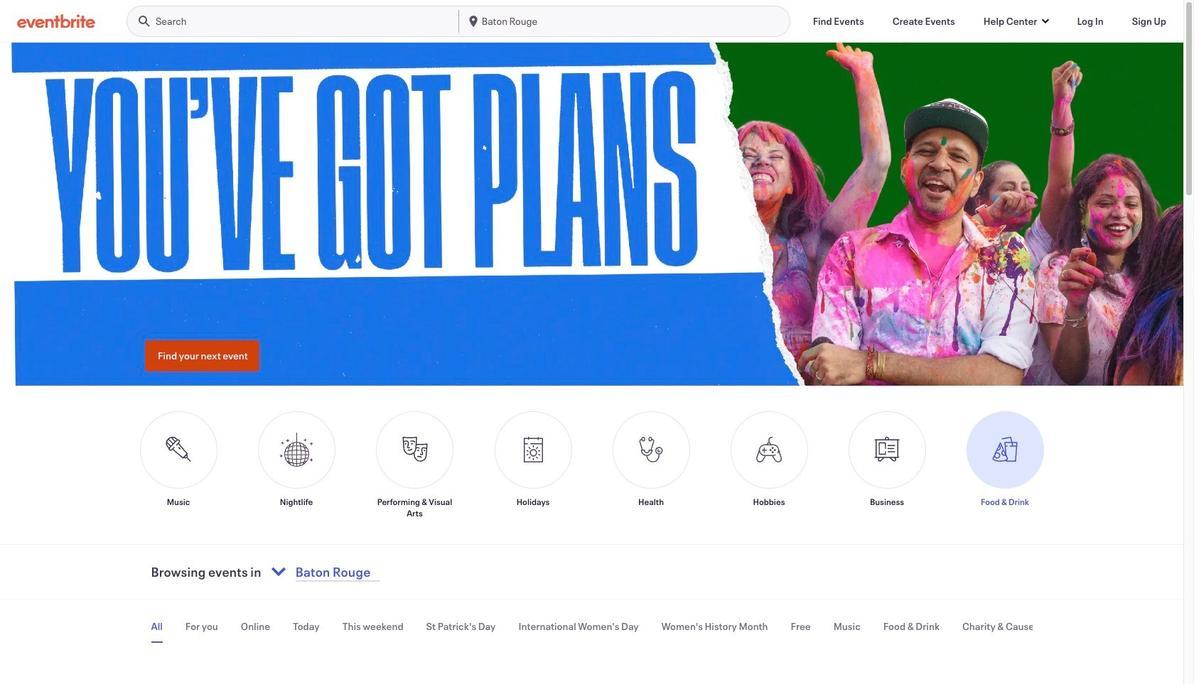 Task type: locate. For each thing, give the bounding box(es) containing it.
create events element
[[893, 14, 955, 28]]

None text field
[[291, 555, 473, 589]]

log in element
[[1077, 14, 1104, 28]]

homepage header image
[[0, 43, 1194, 386]]



Task type: describe. For each thing, give the bounding box(es) containing it.
sign up element
[[1132, 14, 1167, 28]]

find events element
[[813, 14, 864, 28]]

eventbrite image
[[17, 14, 95, 28]]



Task type: vqa. For each thing, say whether or not it's contained in the screenshot.
Log In element
yes



